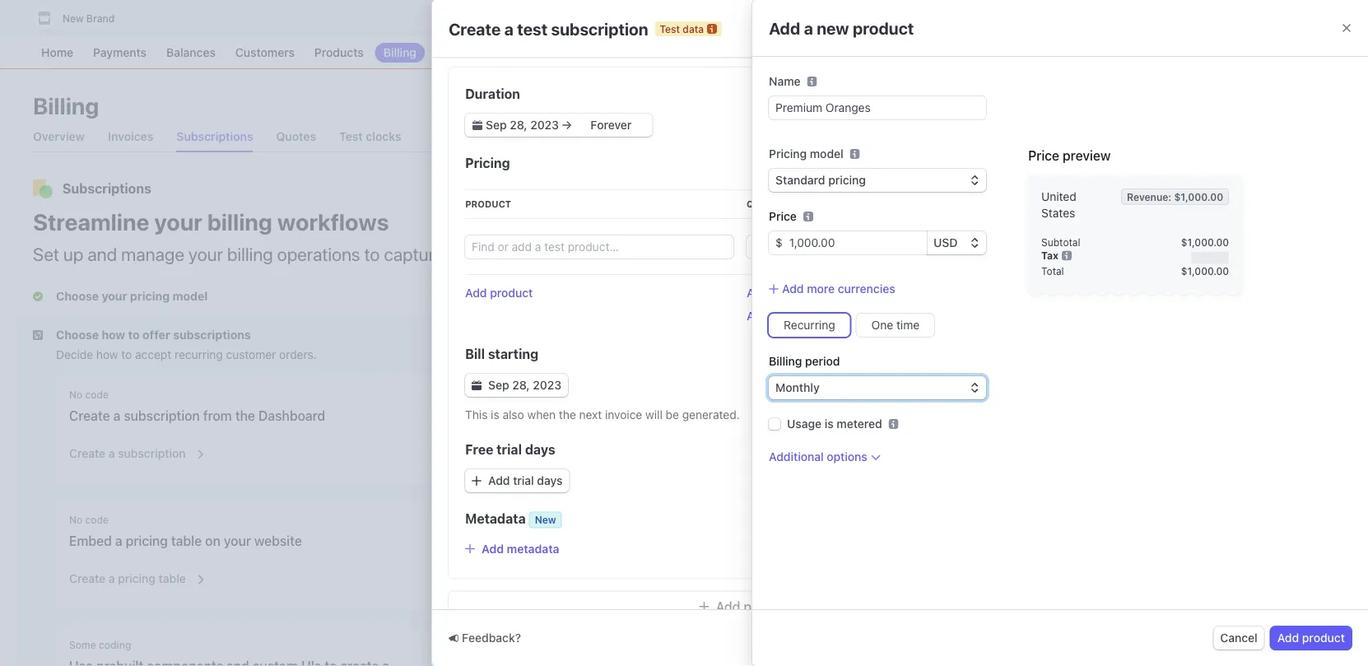 Task type: locate. For each thing, give the bounding box(es) containing it.
payments up total
[[1030, 238, 1082, 252]]

automate
[[932, 345, 983, 359]]

1 vertical spatial pricing
[[118, 572, 156, 586]]

price preview
[[1029, 148, 1111, 163]]

no
[[69, 389, 83, 401], [470, 389, 484, 401], [69, 514, 83, 526]]

trial inside button
[[513, 474, 534, 488]]

manage inside streamline your billing workflows set up and manage your billing operations to capture more revenue and accept recurring payments globally.
[[121, 243, 184, 264]]

decide how to accept recurring customer orders.
[[56, 348, 317, 362]]

revenue down product
[[492, 243, 555, 264]]

end date field
[[573, 117, 650, 134]]

code inside no code embed a pricing table on your website
[[85, 514, 109, 526]]

create
[[449, 19, 501, 38], [932, 258, 968, 272], [69, 408, 110, 424], [69, 447, 106, 460], [470, 447, 507, 460], [69, 572, 106, 586]]

pricing model
[[769, 147, 844, 161]]

choose how to offer subscriptions
[[56, 328, 251, 342]]

code down the decide
[[85, 389, 109, 401]]

0 horizontal spatial is
[[491, 408, 500, 422]]

revenue left recovery,
[[1194, 345, 1236, 359]]

invoice left 'will'
[[605, 408, 643, 422]]

add product for rightmost add product button
[[1278, 631, 1346, 645]]

2 website from the left
[[641, 533, 688, 549]]

invoice
[[1160, 325, 1197, 338], [605, 408, 643, 422]]

0 horizontal spatial product
[[490, 287, 533, 300]]

up
[[63, 243, 83, 264]]

add metadata button
[[465, 542, 560, 556]]

test data
[[660, 23, 704, 34]]

add phase button
[[449, 592, 1032, 622]]

0 vertical spatial accept
[[592, 243, 646, 264]]

svg image for sep 28, 2023
[[472, 381, 482, 391]]

0 vertical spatial more
[[448, 243, 488, 264]]

view
[[470, 579, 497, 592]]

the left next at the bottom of page
[[559, 408, 576, 422]]

1 horizontal spatial the
[[559, 408, 576, 422]]

create inside button
[[69, 447, 106, 460]]

subscription inside create a subscription button
[[118, 447, 186, 460]]

1 vertical spatial accept
[[135, 348, 171, 362]]

your inside no code share a payment link with your customers
[[630, 408, 657, 424]]

—
[[963, 240, 973, 254]]

0 vertical spatial subscriptions
[[173, 328, 251, 342]]

1 horizontal spatial price
[[1029, 148, 1060, 163]]

svg image
[[473, 121, 483, 131], [472, 476, 482, 486]]

manage down — on the top
[[932, 272, 975, 285]]

subscription right 'test'
[[551, 19, 649, 38]]

add product button right cancel "button"
[[1271, 627, 1352, 650]]

1 vertical spatial $1,000.00
[[1182, 236, 1230, 248]]

1 vertical spatial subscriptions
[[505, 533, 588, 549]]

usage
[[787, 417, 822, 431]]

add up bill
[[465, 287, 487, 300]]

1 horizontal spatial tax
[[922, 156, 939, 170]]

trial for free
[[497, 442, 522, 458]]

1 horizontal spatial offer
[[1049, 258, 1074, 272]]

low code offer subscriptions on your website with a checkout integration
[[470, 514, 790, 569]]

2 vertical spatial $1,000.00
[[1182, 266, 1230, 277]]

how for decide
[[96, 348, 118, 362]]

create for create a pricing table
[[69, 572, 106, 586]]

billing inside 'billing scale 0.8% on recurring payments and one-time invoice payments automate quoting, subscription billing, invoicing, revenue recovery, and revenue recognition.'
[[932, 303, 965, 317]]

with left checkout
[[692, 533, 718, 549]]

0 horizontal spatial website
[[254, 533, 302, 549]]

0 vertical spatial offer
[[1049, 258, 1074, 272]]

0 vertical spatial how
[[102, 328, 125, 342]]

1 vertical spatial days
[[537, 474, 563, 488]]

link right when
[[576, 408, 598, 424]]

0 vertical spatial product
[[853, 18, 914, 37]]

0 vertical spatial svg image
[[472, 381, 482, 391]]

from
[[203, 408, 232, 424]]

1 horizontal spatial website
[[641, 533, 688, 549]]

1 horizontal spatial pricing
[[769, 147, 807, 161]]

0 vertical spatial scale
[[968, 303, 998, 317]]

states
[[1042, 206, 1076, 220]]

code up share on the left of page
[[486, 389, 510, 401]]

info image down subtotal
[[1062, 251, 1072, 261]]

1 vertical spatial billing
[[932, 303, 965, 317]]

billing for billing
[[33, 92, 99, 119]]

some coding
[[69, 639, 131, 651]]

price up $
[[769, 210, 797, 223]]

0 vertical spatial price
[[1029, 148, 1060, 163]]

1 vertical spatial add product
[[1278, 631, 1346, 645]]

$1,000.00 for subtotal
[[1182, 236, 1230, 248]]

1 vertical spatial tax
[[813, 287, 830, 300]]

pricing up create a pricing table button
[[126, 533, 168, 549]]

1 vertical spatial link
[[569, 447, 589, 460]]

billing
[[207, 208, 272, 235], [227, 243, 273, 264]]

pricing inside no code embed a pricing table on your website
[[126, 533, 168, 549]]

model
[[810, 147, 844, 161]]

0 horizontal spatial price
[[769, 210, 797, 223]]

the right the from
[[235, 408, 255, 424]]

price for price preview
[[1029, 148, 1060, 163]]

1 horizontal spatial more
[[807, 282, 835, 296]]

website
[[254, 533, 302, 549], [641, 533, 688, 549]]

a inside low code offer subscriptions on your website with a checkout integration
[[721, 533, 728, 549]]

0.00 text field
[[783, 231, 927, 254]]

svg image inside add trial days button
[[472, 476, 482, 486]]

0 horizontal spatial tax
[[813, 287, 830, 300]]

also
[[503, 408, 524, 422]]

phase
[[744, 599, 781, 615]]

days for add trial days
[[537, 474, 563, 488]]

0 vertical spatial with
[[601, 408, 627, 424]]

1 vertical spatial more
[[807, 282, 835, 296]]

code right low in the left of the page
[[492, 514, 516, 526]]

info image right model
[[850, 149, 860, 159]]

to right upgrade
[[989, 390, 1000, 404]]

how for choose
[[102, 328, 125, 342]]

info image
[[850, 149, 860, 159], [1062, 251, 1072, 261]]

scale inside 'billing scale 0.8% on recurring payments and one-time invoice payments automate quoting, subscription billing, invoicing, revenue recovery, and revenue recognition.'
[[968, 303, 998, 317]]

how right the decide
[[96, 348, 118, 362]]

code
[[85, 389, 109, 401], [486, 389, 510, 401], [85, 514, 109, 526], [492, 514, 516, 526]]

additional options
[[769, 450, 868, 464]]

1 vertical spatial how
[[96, 348, 118, 362]]

integration
[[470, 553, 537, 569]]

price left preview
[[1029, 148, 1060, 163]]

with inside no code share a payment link with your customers
[[601, 408, 627, 424]]

1 vertical spatial scale
[[1003, 390, 1033, 404]]

0 vertical spatial manage
[[121, 243, 184, 264]]

svg image left add phase
[[700, 602, 710, 612]]

0 vertical spatial add product
[[465, 287, 533, 300]]

0 vertical spatial payment
[[520, 408, 573, 424]]

2 payment from the top
[[519, 447, 566, 460]]

2 horizontal spatial product
[[1303, 631, 1346, 645]]

0 horizontal spatial offer
[[143, 328, 170, 342]]

scale up quoting, on the bottom right of the page
[[968, 303, 998, 317]]

tax right the collect
[[922, 156, 939, 170]]

1 vertical spatial svg image
[[472, 476, 482, 486]]

time right one
[[897, 318, 920, 332]]

accept
[[592, 243, 646, 264], [135, 348, 171, 362]]

is left also
[[491, 408, 500, 422]]

payment up add trial days
[[519, 447, 566, 460]]

scale down recognition.
[[1003, 390, 1033, 404]]

code up the embed
[[85, 514, 109, 526]]

no down the decide
[[69, 389, 83, 401]]

code inside no code share a payment link with your customers
[[486, 389, 510, 401]]

1 horizontal spatial add product button
[[1271, 627, 1352, 650]]

website inside low code offer subscriptions on your website with a checkout integration
[[641, 533, 688, 549]]

create a pricing table
[[69, 572, 186, 586]]

usd
[[934, 236, 958, 250]]

scale
[[968, 303, 998, 317], [1003, 390, 1033, 404]]

0 vertical spatial days
[[525, 442, 555, 458]]

1 horizontal spatial time
[[1133, 325, 1157, 338]]

svg image down duration
[[473, 121, 483, 131]]

1 vertical spatial table
[[159, 572, 186, 586]]

1 horizontal spatial is
[[825, 417, 834, 431]]

table down no code embed a pricing table on your website
[[159, 572, 186, 586]]

metered
[[837, 417, 883, 431]]

with left 'will'
[[601, 408, 627, 424]]

svg image inside sep 28, 2023 button
[[472, 381, 482, 391]]

0 horizontal spatial add product
[[465, 287, 533, 300]]

$1,000.00 up effortlessly
[[1182, 236, 1230, 248]]

0 vertical spatial table
[[171, 533, 202, 549]]

pricing down collect tax automatically
[[932, 181, 977, 196]]

1 payment from the top
[[520, 408, 573, 424]]

price
[[1029, 148, 1060, 163], [769, 210, 797, 223]]

no for embed a pricing table on your website
[[69, 514, 83, 526]]

1 horizontal spatial add product
[[1278, 631, 1346, 645]]

0 horizontal spatial info image
[[850, 149, 860, 159]]

the
[[235, 408, 255, 424], [559, 408, 576, 422]]

table inside no code embed a pricing table on your website
[[171, 533, 202, 549]]

0 vertical spatial trial
[[497, 442, 522, 458]]

2 horizontal spatial pricing
[[932, 181, 977, 196]]

pricing left model
[[769, 147, 807, 161]]

1 vertical spatial svg image
[[700, 602, 710, 612]]

preview
[[1063, 148, 1111, 163]]

cancel
[[1221, 631, 1258, 645]]

0 vertical spatial billing
[[33, 92, 99, 119]]

days up add trial days
[[525, 442, 555, 458]]

revenue
[[492, 243, 555, 264], [1194, 345, 1236, 359], [955, 359, 998, 372]]

add product right cancel
[[1278, 631, 1346, 645]]

subscriptions up decide how to accept recurring customer orders.
[[173, 328, 251, 342]]

0 vertical spatial billing
[[207, 208, 272, 235]]

offer up decide how to accept recurring customer orders.
[[143, 328, 170, 342]]

usage is metered
[[787, 417, 883, 431]]

2023
[[533, 379, 562, 392]]

0 horizontal spatial the
[[235, 408, 255, 424]]

how inside dropdown button
[[102, 328, 125, 342]]

payments up recovery,
[[1200, 325, 1252, 338]]

1 vertical spatial price
[[769, 210, 797, 223]]

code for offer
[[492, 514, 516, 526]]

code for create
[[85, 389, 109, 401]]

1 horizontal spatial manage
[[932, 272, 975, 285]]

add product button
[[465, 285, 533, 302], [1271, 627, 1352, 650]]

2 horizontal spatial revenue
[[1194, 345, 1236, 359]]

no inside no code create a subscription from the dashboard
[[69, 389, 83, 401]]

create a subscription
[[69, 447, 186, 460]]

embed
[[69, 533, 112, 549]]

0 horizontal spatial accept
[[135, 348, 171, 362]]

offer down subtotal
[[1049, 258, 1074, 272]]

no up the embed
[[69, 514, 83, 526]]

manage down streamline on the top left
[[121, 243, 184, 264]]

add more currencies button
[[769, 281, 896, 297]]

to inside streamline your billing workflows set up and manage your billing operations to capture more revenue and accept recurring payments globally.
[[365, 243, 380, 264]]

add right cancel
[[1278, 631, 1300, 645]]

trial right free
[[497, 442, 522, 458]]

$1,000.00 right discounts,
[[1182, 266, 1230, 277]]

is
[[491, 408, 500, 422], [825, 417, 834, 431]]

subscriptions inside low code offer subscriptions on your website with a checkout integration
[[505, 533, 588, 549]]

tax
[[922, 156, 939, 170], [813, 287, 830, 300]]

1 horizontal spatial billing
[[769, 355, 802, 368]]

this is also when the next invoice will be generated.
[[465, 408, 740, 422]]

invoice up invoicing,
[[1160, 325, 1197, 338]]

create a pricing table button
[[59, 561, 207, 590]]

on inside 0.5% on recurring payments create subscriptions, offer trials or discounts, and effortlessly manage recurring billing.
[[962, 238, 976, 252]]

add trial days
[[488, 474, 563, 488]]

0 horizontal spatial with
[[601, 408, 627, 424]]

recurring
[[784, 318, 836, 332]]

and inside 0.5% on recurring payments create subscriptions, offer trials or discounts, and effortlessly manage recurring billing.
[[1178, 258, 1198, 272]]

1 horizontal spatial svg image
[[700, 602, 710, 612]]

add product up bill  starting
[[465, 287, 533, 300]]

additional options button
[[769, 449, 881, 465]]

1 vertical spatial offer
[[143, 328, 170, 342]]

0 vertical spatial tax
[[922, 156, 939, 170]]

link down next at the bottom of page
[[569, 447, 589, 460]]

svg image
[[472, 381, 482, 391], [700, 602, 710, 612]]

0 horizontal spatial more
[[448, 243, 488, 264]]

time up invoicing,
[[1133, 325, 1157, 338]]

to left capture
[[365, 243, 380, 264]]

subscription up create a subscription button
[[124, 408, 200, 424]]

1 vertical spatial manage
[[932, 272, 975, 285]]

orders.
[[279, 348, 317, 362]]

2 horizontal spatial billing
[[932, 303, 965, 317]]

your inside no code embed a pricing table on your website
[[224, 533, 251, 549]]

add metadata
[[482, 542, 560, 556]]

svg image down free
[[472, 476, 482, 486]]

add default tax
[[747, 287, 830, 300]]

bill  starting
[[465, 347, 539, 362]]

create a payment link
[[470, 447, 589, 460]]

add default tax button
[[747, 285, 830, 302]]

offer inside 0.5% on recurring payments create subscriptions, offer trials or discounts, and effortlessly manage recurring billing.
[[1049, 258, 1074, 272]]

trial down create a payment link
[[513, 474, 534, 488]]

tax right default
[[813, 287, 830, 300]]

svg image inside add phase button
[[700, 602, 710, 612]]

0 horizontal spatial subscriptions
[[173, 328, 251, 342]]

payments inside 0.5% on recurring payments create subscriptions, offer trials or discounts, and effortlessly manage recurring billing.
[[1030, 238, 1082, 252]]

subscriptions inside dropdown button
[[173, 328, 251, 342]]

1 vertical spatial add product button
[[1271, 627, 1352, 650]]

link inside no code share a payment link with your customers
[[576, 408, 598, 424]]

payment
[[520, 408, 573, 424], [519, 447, 566, 460]]

is right usage
[[825, 417, 834, 431]]

to
[[365, 243, 380, 264], [128, 328, 140, 342], [121, 348, 132, 362], [989, 390, 1000, 404]]

add coupon
[[747, 310, 812, 323]]

0 horizontal spatial svg image
[[472, 381, 482, 391]]

revenue: $1,000.00
[[1127, 191, 1224, 203]]

billing for billing scale 0.8% on recurring payments and one-time invoice payments automate quoting, subscription billing, invoicing, revenue recovery, and revenue recognition.
[[932, 303, 965, 317]]

svg image left sep
[[472, 381, 482, 391]]

1 vertical spatial invoice
[[605, 408, 643, 422]]

total
[[1042, 266, 1065, 277]]

effortlessly
[[1201, 258, 1261, 272]]

1 horizontal spatial subscriptions
[[505, 533, 588, 549]]

choose
[[56, 328, 99, 342]]

code inside no code create a subscription from the dashboard
[[85, 389, 109, 401]]

no up this
[[470, 389, 484, 401]]

1 horizontal spatial info image
[[1062, 251, 1072, 261]]

how right the choose
[[102, 328, 125, 342]]

no inside no code embed a pricing table on your website
[[69, 514, 83, 526]]

subscription starts
[[1088, 137, 1188, 150]]

trial for add
[[513, 474, 534, 488]]

customers
[[661, 408, 725, 424]]

add product
[[465, 287, 533, 300], [1278, 631, 1346, 645]]

add product button up bill  starting
[[465, 285, 533, 302]]

0 vertical spatial add product button
[[465, 285, 533, 302]]

upgrade to scale
[[939, 390, 1033, 404]]

no for share a payment link with your customers
[[470, 389, 484, 401]]

1 horizontal spatial with
[[692, 533, 718, 549]]

add product inside button
[[1278, 631, 1346, 645]]

1 vertical spatial payment
[[519, 447, 566, 460]]

0 horizontal spatial revenue
[[492, 243, 555, 264]]

start date field
[[484, 117, 561, 134]]

payments up "add default tax"
[[725, 243, 802, 264]]

add down the free trial days
[[488, 474, 510, 488]]

payment inside button
[[519, 447, 566, 460]]

table
[[171, 533, 202, 549], [159, 572, 186, 586]]

on
[[962, 238, 976, 252], [963, 325, 976, 338], [205, 533, 221, 549], [591, 533, 607, 549]]

period
[[805, 355, 840, 368]]

0 vertical spatial invoice
[[1160, 325, 1197, 338]]

days inside add trial days button
[[537, 474, 563, 488]]

new
[[535, 515, 556, 526]]

revenue up upgrade to scale
[[955, 359, 998, 372]]

subscription left billing,
[[1033, 345, 1099, 359]]

no inside no code share a payment link with your customers
[[470, 389, 484, 401]]

days down create a payment link button
[[537, 474, 563, 488]]

2 vertical spatial billing
[[769, 355, 802, 368]]

manage inside 0.5% on recurring payments create subscriptions, offer trials or discounts, and effortlessly manage recurring billing.
[[932, 272, 975, 285]]

1 horizontal spatial accept
[[592, 243, 646, 264]]

add left 'phase'
[[716, 599, 741, 615]]

1 vertical spatial trial
[[513, 474, 534, 488]]

on inside low code offer subscriptions on your website with a checkout integration
[[591, 533, 607, 549]]

subscriptions down new
[[505, 533, 588, 549]]

to up decide how to accept recurring customer orders.
[[128, 328, 140, 342]]

low
[[470, 514, 489, 526]]

subscription down no code create a subscription from the dashboard
[[118, 447, 186, 460]]

pricing down no code embed a pricing table on your website
[[118, 572, 156, 586]]

0 vertical spatial link
[[576, 408, 598, 424]]

globally.
[[806, 243, 870, 264]]

1 website from the left
[[254, 533, 302, 549]]

table inside create a pricing table button
[[159, 572, 186, 586]]

trials
[[1077, 258, 1103, 272]]

pricing up product
[[465, 156, 510, 171]]

payment down 2023
[[520, 408, 573, 424]]

billing.
[[1029, 272, 1064, 285]]

0 horizontal spatial billing
[[33, 92, 99, 119]]

table up create a pricing table button
[[171, 533, 202, 549]]

0 horizontal spatial scale
[[968, 303, 998, 317]]

is for this
[[491, 408, 500, 422]]

$1,000.00 right the revenue: on the top of the page
[[1175, 191, 1224, 203]]

code inside low code offer subscriptions on your website with a checkout integration
[[492, 514, 516, 526]]

1 horizontal spatial invoice
[[1160, 325, 1197, 338]]



Task type: describe. For each thing, give the bounding box(es) containing it.
Premium Plan, sunglasses, etc. text field
[[769, 96, 987, 119]]

view docs button
[[460, 567, 547, 597]]

0 vertical spatial $1,000.00
[[1175, 191, 1224, 203]]

add coupon button
[[747, 308, 812, 325]]

will
[[646, 408, 663, 422]]

subscription inside 'billing scale 0.8% on recurring payments and one-time invoice payments automate quoting, subscription billing, invoicing, revenue recovery, and revenue recognition.'
[[1033, 345, 1099, 359]]

subscriptions
[[63, 181, 151, 196]]

generated.
[[682, 408, 740, 422]]

0.8%
[[932, 325, 960, 338]]

revenue:
[[1127, 191, 1172, 203]]

name
[[769, 75, 801, 88]]

info element
[[850, 149, 860, 159]]

no code share a payment link with your customers
[[470, 389, 725, 424]]

0.5% on recurring payments create subscriptions, offer trials or discounts, and effortlessly manage recurring billing.
[[932, 238, 1261, 285]]

subtotal
[[1042, 236, 1081, 248]]

collect
[[881, 156, 919, 170]]

currencies
[[838, 282, 896, 296]]

create for create a subscription
[[69, 447, 106, 460]]

share
[[470, 408, 506, 424]]

add left new
[[769, 18, 801, 37]]

1 horizontal spatial revenue
[[955, 359, 998, 372]]

to down choose how to offer subscriptions dropdown button
[[121, 348, 132, 362]]

be
[[666, 408, 679, 422]]

a inside button
[[109, 447, 115, 460]]

next
[[579, 408, 602, 422]]

one
[[872, 318, 894, 332]]

invoice inside 'billing scale 0.8% on recurring payments and one-time invoice payments automate quoting, subscription billing, invoicing, revenue recovery, and revenue recognition.'
[[1160, 325, 1197, 338]]

when
[[527, 408, 556, 422]]

0 horizontal spatial add product button
[[465, 285, 533, 302]]

1 horizontal spatial product
[[853, 18, 914, 37]]

choose how to offer subscriptions button
[[33, 327, 254, 343]]

add up add coupon
[[747, 287, 769, 300]]

billing period
[[769, 355, 840, 368]]

or
[[1106, 258, 1117, 272]]

0 horizontal spatial pricing
[[465, 156, 510, 171]]

set
[[33, 243, 59, 264]]

add left coupon
[[747, 310, 769, 323]]

recognition.
[[1001, 359, 1064, 372]]

1 horizontal spatial scale
[[1003, 390, 1033, 404]]

is for usage
[[825, 417, 834, 431]]

code for embed
[[85, 514, 109, 526]]

subscription
[[1088, 137, 1155, 150]]

create a subscription button
[[59, 436, 206, 465]]

coding
[[99, 639, 131, 651]]

with inside low code offer subscriptions on your website with a checkout integration
[[692, 533, 718, 549]]

streamline your billing workflows set up and manage your billing operations to capture more revenue and accept recurring payments globally.
[[33, 208, 870, 264]]

recovery,
[[1239, 345, 1288, 359]]

add more currencies
[[782, 282, 896, 296]]

billing scale 0.8% on recurring payments and one-time invoice payments automate quoting, subscription billing, invoicing, revenue recovery, and revenue recognition.
[[932, 303, 1288, 372]]

$ button
[[769, 231, 783, 254]]

recurring inside 'billing scale 0.8% on recurring payments and one-time invoice payments automate quoting, subscription billing, invoicing, revenue recovery, and revenue recognition.'
[[979, 325, 1027, 338]]

billing for billing period
[[769, 355, 802, 368]]

pricing inside button
[[118, 572, 156, 586]]

sep 28, 2023
[[488, 379, 562, 392]]

days for free trial days
[[525, 442, 555, 458]]

upgrade
[[939, 390, 986, 404]]

a inside no code share a payment link with your customers
[[509, 408, 516, 424]]

default
[[772, 287, 810, 300]]

coupon
[[772, 310, 812, 323]]

add up coupon
[[782, 282, 804, 296]]

more inside add more currencies button
[[807, 282, 835, 296]]

automatically
[[942, 156, 1015, 170]]

tax inside button
[[813, 287, 830, 300]]

1 vertical spatial product
[[490, 287, 533, 300]]

free
[[465, 442, 494, 458]]

customer
[[226, 348, 276, 362]]

revenue inside streamline your billing workflows set up and manage your billing operations to capture more revenue and accept recurring payments globally.
[[492, 243, 555, 264]]

0 vertical spatial info image
[[850, 149, 860, 159]]

code for share
[[486, 389, 510, 401]]

test
[[517, 19, 548, 38]]

subscriptions,
[[971, 258, 1046, 272]]

some coding link
[[56, 623, 444, 666]]

1 vertical spatial info image
[[1062, 251, 1072, 261]]

data
[[683, 23, 704, 34]]

one time
[[872, 318, 920, 332]]

no code embed a pricing table on your website
[[69, 514, 302, 549]]

free trial days
[[465, 442, 555, 458]]

to inside upgrade to scale link
[[989, 390, 1000, 404]]

offer inside dropdown button
[[143, 328, 170, 342]]

more inside streamline your billing workflows set up and manage your billing operations to capture more revenue and accept recurring payments globally.
[[448, 243, 488, 264]]

add phase
[[716, 599, 781, 615]]

operations
[[277, 243, 360, 264]]

1 vertical spatial billing
[[227, 243, 273, 264]]

invoicing,
[[1140, 345, 1190, 359]]

a inside no code embed a pricing table on your website
[[115, 533, 122, 549]]

no for create a subscription from the dashboard
[[69, 389, 83, 401]]

price for price
[[769, 210, 797, 223]]

capture
[[384, 243, 444, 264]]

add a new product
[[769, 18, 914, 37]]

0 horizontal spatial time
[[897, 318, 920, 332]]

quoting,
[[987, 345, 1030, 359]]

add product for add product button to the left
[[465, 287, 533, 300]]

website inside no code embed a pricing table on your website
[[254, 533, 302, 549]]

2 vertical spatial product
[[1303, 631, 1346, 645]]

on inside no code embed a pricing table on your website
[[205, 533, 221, 549]]

metadata
[[507, 542, 560, 556]]

0 horizontal spatial invoice
[[605, 408, 643, 422]]

0 vertical spatial svg image
[[473, 121, 483, 131]]

options
[[827, 450, 868, 464]]

bill
[[465, 347, 485, 362]]

one-
[[1109, 325, 1133, 338]]

add down metadata
[[482, 542, 504, 556]]

create for create a test subscription
[[449, 19, 501, 38]]

cancel button
[[1214, 627, 1265, 650]]

$1,000.00 for total
[[1182, 266, 1230, 277]]

create for create a payment link
[[470, 447, 507, 460]]

svg image for add phase
[[700, 602, 710, 612]]

starting
[[488, 347, 539, 362]]

to inside choose how to offer subscriptions dropdown button
[[128, 328, 140, 342]]

on inside 'billing scale 0.8% on recurring payments and one-time invoice payments automate quoting, subscription billing, invoicing, revenue recovery, and revenue recognition.'
[[963, 325, 976, 338]]

accept inside streamline your billing workflows set up and manage your billing operations to capture more revenue and accept recurring payments globally.
[[592, 243, 646, 264]]

link inside create a payment link button
[[569, 447, 589, 460]]

upgrade to scale link
[[932, 385, 1039, 408]]

qty
[[747, 199, 766, 210]]

test
[[660, 23, 680, 34]]

time inside 'billing scale 0.8% on recurring payments and one-time invoice payments automate quoting, subscription billing, invoicing, revenue recovery, and revenue recognition.'
[[1133, 325, 1157, 338]]

create a test subscription
[[449, 19, 649, 38]]

checkout
[[731, 533, 790, 549]]

your inside low code offer subscriptions on your website with a checkout integration
[[610, 533, 637, 549]]

create a payment link button
[[460, 436, 609, 465]]

payments up recognition.
[[1031, 325, 1083, 338]]

subscription inside no code create a subscription from the dashboard
[[124, 408, 200, 424]]

sep
[[488, 379, 509, 392]]

payments inside streamline your billing workflows set up and manage your billing operations to capture more revenue and accept recurring payments globally.
[[725, 243, 802, 264]]

28,
[[512, 379, 530, 392]]

recurring inside streamline your billing workflows set up and manage your billing operations to capture more revenue and accept recurring payments globally.
[[650, 243, 721, 264]]

no code create a subscription from the dashboard
[[69, 389, 325, 424]]

dashboard
[[259, 408, 325, 424]]

add trial days button
[[465, 470, 569, 493]]

0.5%
[[932, 238, 959, 252]]

docs
[[500, 579, 526, 592]]

the inside no code create a subscription from the dashboard
[[235, 408, 255, 424]]

tax
[[1042, 250, 1059, 261]]

streamline
[[33, 208, 149, 235]]

payment inside no code share a payment link with your customers
[[520, 408, 573, 424]]

create inside no code create a subscription from the dashboard
[[69, 408, 110, 424]]

starts
[[1158, 137, 1188, 150]]

this
[[465, 408, 488, 422]]

a inside no code create a subscription from the dashboard
[[113, 408, 121, 424]]

offer
[[470, 533, 502, 549]]

create inside 0.5% on recurring payments create subscriptions, offer trials or discounts, and effortlessly manage recurring billing.
[[932, 258, 968, 272]]



Task type: vqa. For each thing, say whether or not it's contained in the screenshot.
Name
yes



